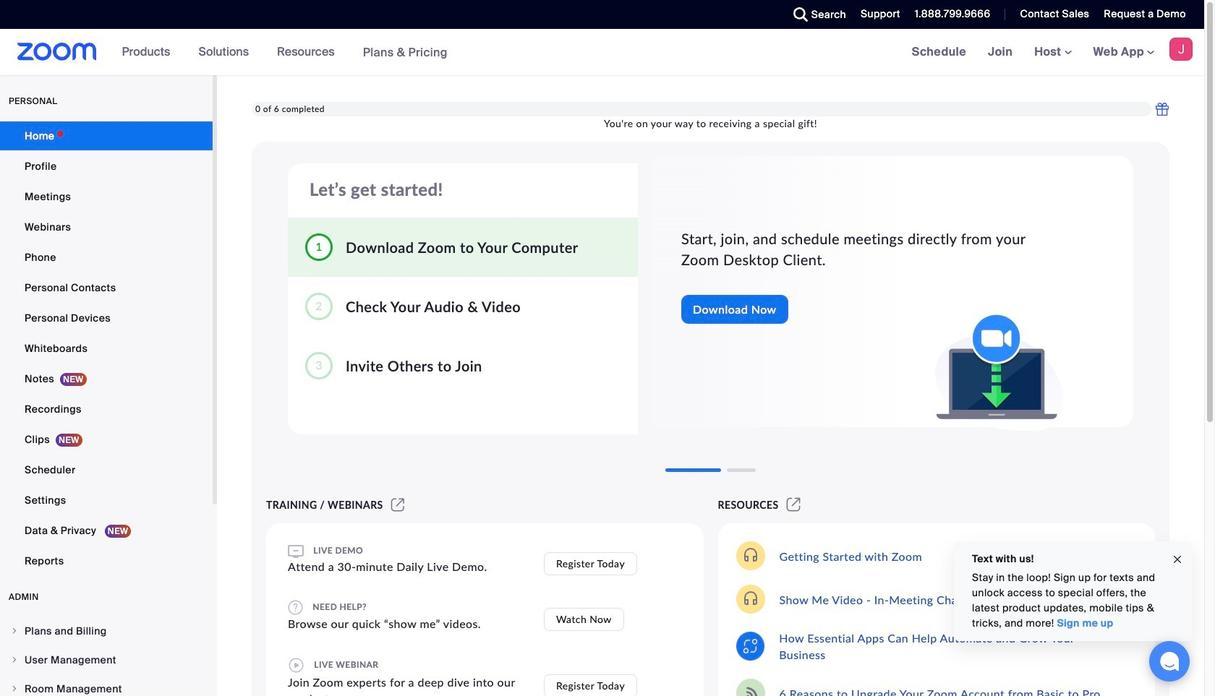 Task type: locate. For each thing, give the bounding box(es) containing it.
open chat image
[[1159, 652, 1180, 672]]

window new image
[[389, 499, 407, 511]]

product information navigation
[[111, 29, 458, 76]]

banner
[[0, 29, 1204, 76]]

close image
[[1172, 552, 1183, 568]]

window new image
[[784, 499, 803, 511]]

personal menu menu
[[0, 122, 213, 577]]

right image
[[10, 627, 19, 636]]

2 vertical spatial menu item
[[0, 676, 213, 697]]

1 right image from the top
[[10, 656, 19, 665]]

zoom logo image
[[17, 43, 97, 61]]

3 menu item from the top
[[0, 676, 213, 697]]

profile picture image
[[1170, 38, 1193, 61]]

1 vertical spatial menu item
[[0, 647, 213, 674]]

1 vertical spatial right image
[[10, 685, 19, 694]]

0 vertical spatial menu item
[[0, 618, 213, 645]]

0 vertical spatial right image
[[10, 656, 19, 665]]

right image
[[10, 656, 19, 665], [10, 685, 19, 694]]

menu item
[[0, 618, 213, 645], [0, 647, 213, 674], [0, 676, 213, 697]]



Task type: describe. For each thing, give the bounding box(es) containing it.
2 right image from the top
[[10, 685, 19, 694]]

2 menu item from the top
[[0, 647, 213, 674]]

admin menu menu
[[0, 618, 213, 697]]

1 menu item from the top
[[0, 618, 213, 645]]

meetings navigation
[[901, 29, 1204, 76]]



Task type: vqa. For each thing, say whether or not it's contained in the screenshot.
Email text field
no



